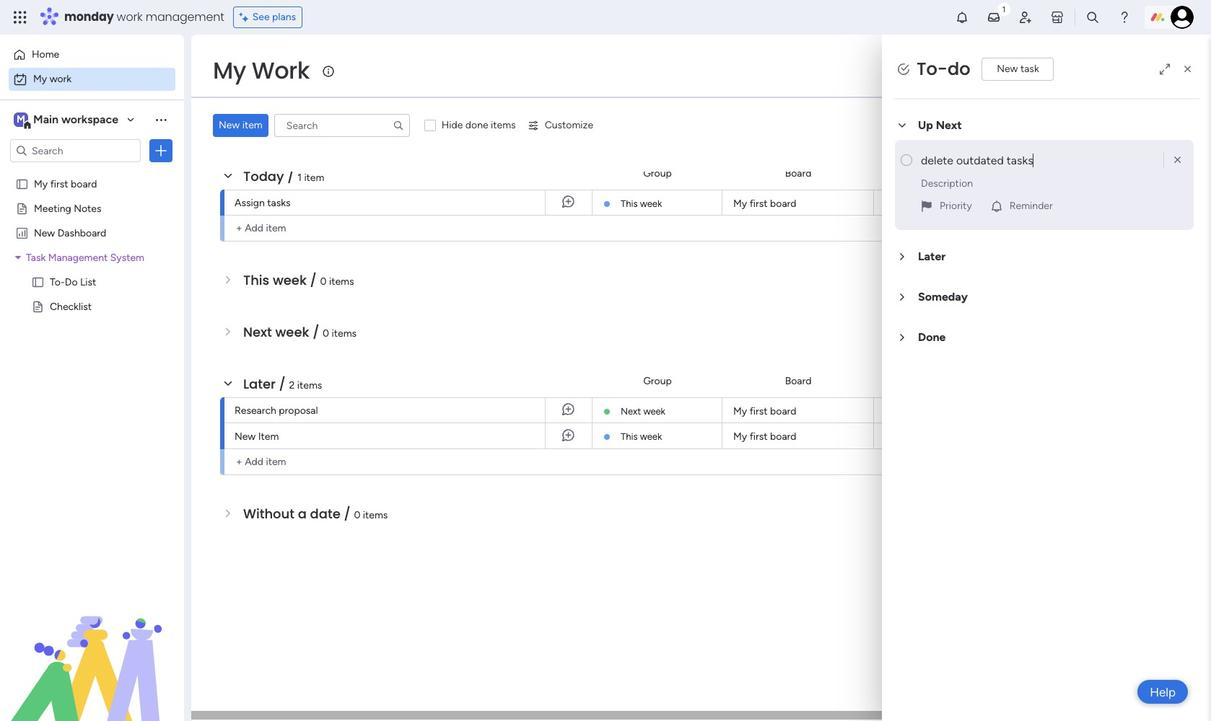 Task type: vqa. For each thing, say whether or not it's contained in the screenshot.
Main
yes



Task type: locate. For each thing, give the bounding box(es) containing it.
work right monday
[[117, 9, 143, 25]]

1 vertical spatial later
[[243, 375, 276, 393]]

list
[[1170, 64, 1183, 77]]

0 vertical spatial 0
[[320, 276, 327, 288]]

list item containing priority
[[895, 140, 1194, 231]]

add down new item
[[245, 456, 263, 468]]

+ down "assign" on the left top of page
[[236, 222, 242, 235]]

my work option
[[9, 68, 175, 91]]

new for new item
[[219, 119, 240, 131]]

lottie animation image
[[0, 576, 184, 722]]

monday marketplace image
[[1050, 10, 1065, 25]]

list box containing my first board
[[0, 169, 184, 514]]

notifications image
[[955, 10, 969, 25]]

new inside list box
[[34, 227, 55, 239]]

public board image for my
[[15, 177, 29, 191]]

1 group from the top
[[643, 167, 672, 179]]

item down item
[[266, 456, 286, 468]]

new inside button
[[219, 119, 240, 131]]

2 prio from the top
[[1197, 375, 1211, 387]]

0 vertical spatial +
[[236, 222, 242, 235]]

group for today /
[[643, 167, 672, 179]]

to- for do
[[50, 276, 65, 288]]

Add Task text field
[[921, 149, 1167, 172]]

to-do
[[917, 57, 970, 81]]

1 horizontal spatial work
[[117, 9, 143, 25]]

my work link
[[9, 68, 175, 91]]

1
[[297, 172, 302, 184]]

0 inside next week / 0 items
[[323, 328, 329, 340]]

public dashboard image
[[15, 226, 29, 240]]

item right 1
[[304, 172, 324, 184]]

1 this week from the top
[[621, 199, 662, 209]]

1 vertical spatial group
[[643, 375, 672, 387]]

board
[[71, 178, 97, 190], [770, 198, 796, 210], [770, 406, 796, 418], [770, 431, 796, 443]]

items
[[491, 119, 516, 131], [329, 276, 354, 288], [332, 328, 357, 340], [297, 380, 322, 392], [363, 510, 388, 522]]

2 horizontal spatial next
[[936, 119, 962, 132]]

+ add item
[[236, 222, 286, 235], [236, 456, 286, 468]]

up next button
[[894, 111, 1200, 140]]

add down "assign" on the left top of page
[[245, 222, 263, 235]]

0 down this week / 0 items
[[323, 328, 329, 340]]

1 vertical spatial to-
[[50, 276, 65, 288]]

to do list button
[[1116, 59, 1190, 82]]

to-
[[917, 57, 948, 81], [50, 276, 65, 288]]

to- inside to-do main content
[[917, 57, 948, 81]]

public board image
[[15, 177, 29, 191], [15, 201, 29, 215], [31, 275, 45, 289], [31, 300, 45, 313]]

to- up up
[[917, 57, 948, 81]]

task
[[1021, 63, 1039, 75]]

hide done items
[[442, 119, 516, 131]]

up
[[918, 119, 933, 132]]

prio
[[1197, 167, 1211, 179], [1197, 375, 1211, 387]]

this week
[[621, 199, 662, 209], [621, 432, 662, 442]]

do inside 'button'
[[1156, 64, 1167, 77]]

0 horizontal spatial next
[[243, 323, 272, 341]]

/ left 1
[[287, 167, 294, 186]]

0 vertical spatial prio
[[1197, 167, 1211, 179]]

items inside this week / 0 items
[[329, 276, 354, 288]]

1 my first board link from the top
[[731, 191, 865, 215]]

public board image for meeting
[[15, 201, 29, 215]]

this
[[621, 199, 638, 209], [243, 271, 269, 289], [621, 432, 638, 442]]

0 for this week /
[[320, 276, 327, 288]]

work down home
[[50, 73, 72, 85]]

mar
[[999, 197, 1015, 208]]

2 vertical spatial 0
[[354, 510, 360, 522]]

1 vertical spatial prio
[[1197, 375, 1211, 387]]

list item inside to-do main content
[[895, 140, 1194, 231]]

dashboard
[[58, 227, 106, 239]]

first
[[50, 178, 68, 190], [750, 198, 768, 210], [750, 406, 768, 418], [750, 431, 768, 443]]

later up someday
[[918, 250, 946, 264]]

research
[[235, 405, 276, 417]]

my first board link
[[731, 191, 865, 215], [731, 398, 865, 423], [731, 424, 865, 449]]

+ down new item
[[236, 456, 242, 468]]

see plans button
[[233, 6, 303, 28]]

1 horizontal spatial next
[[621, 406, 641, 417]]

0 vertical spatial my first board link
[[731, 191, 865, 215]]

management
[[48, 251, 108, 263]]

0 vertical spatial to-
[[917, 57, 948, 81]]

1 vertical spatial my first board link
[[731, 398, 865, 423]]

2 group from the top
[[643, 375, 672, 387]]

date
[[1001, 167, 1022, 179]]

0 horizontal spatial later
[[243, 375, 276, 393]]

1 board from the top
[[785, 167, 812, 179]]

help
[[1150, 685, 1176, 700]]

work for my
[[50, 73, 72, 85]]

0 vertical spatial add
[[245, 222, 263, 235]]

work
[[117, 9, 143, 25], [50, 73, 72, 85]]

later
[[918, 250, 946, 264], [243, 375, 276, 393]]

new task
[[997, 63, 1039, 75]]

items inside next week / 0 items
[[332, 328, 357, 340]]

1 vertical spatial work
[[50, 73, 72, 85]]

later inside button
[[918, 250, 946, 264]]

1 + from the top
[[236, 222, 242, 235]]

to do list
[[1142, 64, 1183, 77]]

this week / 0 items
[[243, 271, 354, 289]]

next
[[936, 119, 962, 132], [243, 323, 272, 341], [621, 406, 641, 417]]

work inside option
[[50, 73, 72, 85]]

select product image
[[13, 10, 27, 25]]

option
[[0, 171, 184, 174]]

main
[[33, 113, 59, 126]]

new left task
[[997, 63, 1018, 75]]

new task button
[[982, 58, 1054, 81]]

new item
[[235, 431, 279, 443]]

3 my first board link from the top
[[731, 424, 865, 449]]

past
[[243, 115, 272, 134]]

0 vertical spatial next
[[936, 119, 962, 132]]

search image
[[393, 120, 404, 131]]

1 vertical spatial 0
[[323, 328, 329, 340]]

do inside main content
[[948, 57, 970, 81]]

items inside later / 2 items
[[297, 380, 322, 392]]

later up research
[[243, 375, 276, 393]]

1 vertical spatial board
[[785, 375, 812, 387]]

2 + add item from the top
[[236, 456, 286, 468]]

2 vertical spatial next
[[621, 406, 641, 417]]

new
[[997, 63, 1018, 75], [219, 119, 240, 131], [34, 227, 55, 239], [235, 431, 256, 443]]

add
[[245, 222, 263, 235], [245, 456, 263, 468]]

do down notifications icon
[[948, 57, 970, 81]]

1 horizontal spatial do
[[1156, 64, 1167, 77]]

to- up the "checklist"
[[50, 276, 65, 288]]

0 vertical spatial group
[[643, 167, 672, 179]]

do
[[65, 276, 78, 288]]

a
[[298, 505, 307, 523]]

to- inside list box
[[50, 276, 65, 288]]

0 vertical spatial board
[[785, 167, 812, 179]]

next for next week
[[621, 406, 641, 417]]

new right public dashboard icon
[[34, 227, 55, 239]]

None search field
[[274, 114, 410, 137]]

next week
[[621, 406, 665, 417]]

1 vertical spatial next
[[243, 323, 272, 341]]

0 up next week / 0 items
[[320, 276, 327, 288]]

1 vertical spatial + add item
[[236, 456, 286, 468]]

board for later /
[[785, 375, 812, 387]]

up next
[[918, 119, 962, 132]]

dates
[[275, 115, 312, 134]]

workspace options image
[[154, 112, 168, 127]]

priority button
[[914, 195, 978, 218]]

do
[[948, 57, 970, 81], [1156, 64, 1167, 77]]

search everything image
[[1086, 10, 1100, 25]]

0 vertical spatial later
[[918, 250, 946, 264]]

1 vertical spatial this week
[[621, 432, 662, 442]]

board
[[785, 167, 812, 179], [785, 375, 812, 387]]

items right date
[[363, 510, 388, 522]]

group
[[643, 167, 672, 179], [643, 375, 672, 387]]

new for new task
[[997, 63, 1018, 75]]

/
[[316, 115, 322, 134], [287, 167, 294, 186], [310, 271, 317, 289], [313, 323, 319, 341], [279, 375, 286, 393], [344, 505, 351, 523]]

work for monday
[[117, 9, 143, 25]]

0 horizontal spatial do
[[948, 57, 970, 81]]

0 vertical spatial + add item
[[236, 222, 286, 235]]

past dates /
[[243, 115, 326, 134]]

without a date / 0 items
[[243, 505, 388, 523]]

work
[[252, 54, 310, 87]]

Search in workspace field
[[30, 143, 121, 159]]

2 vertical spatial this
[[621, 432, 638, 442]]

done
[[465, 119, 488, 131]]

+ add item down new item
[[236, 456, 286, 468]]

0 inside without a date / 0 items
[[354, 510, 360, 522]]

0 vertical spatial work
[[117, 9, 143, 25]]

1 horizontal spatial to-
[[917, 57, 948, 81]]

proposal
[[279, 405, 318, 417]]

list
[[80, 276, 96, 288]]

done button
[[894, 324, 1200, 352]]

items up next week / 0 items
[[329, 276, 354, 288]]

later for later
[[918, 250, 946, 264]]

items right 2
[[297, 380, 322, 392]]

hide
[[442, 119, 463, 131]]

done
[[918, 331, 946, 345]]

week
[[640, 199, 662, 209], [273, 271, 307, 289], [275, 323, 309, 341], [643, 406, 665, 417], [640, 432, 662, 442]]

list item
[[895, 140, 1194, 231]]

0 vertical spatial this week
[[621, 199, 662, 209]]

options image
[[154, 144, 168, 158]]

do right to
[[1156, 64, 1167, 77]]

item inside today / 1 item
[[304, 172, 324, 184]]

2 board from the top
[[785, 375, 812, 387]]

/ down this week / 0 items
[[313, 323, 319, 341]]

item left dates
[[242, 119, 263, 131]]

group for later /
[[643, 375, 672, 387]]

0 inside this week / 0 items
[[320, 276, 327, 288]]

1 vertical spatial +
[[236, 456, 242, 468]]

new inside button
[[997, 63, 1018, 75]]

items down this week / 0 items
[[332, 328, 357, 340]]

0 right date
[[354, 510, 360, 522]]

someday
[[918, 290, 968, 304]]

new dashboard
[[34, 227, 106, 239]]

my first board for third my first board link from the bottom of the to-do main content
[[733, 198, 796, 210]]

1 vertical spatial this
[[243, 271, 269, 289]]

list box
[[0, 169, 184, 514]]

my inside option
[[33, 73, 47, 85]]

1 vertical spatial add
[[245, 456, 263, 468]]

to-do list
[[50, 276, 96, 288]]

2 vertical spatial my first board link
[[731, 424, 865, 449]]

customize button
[[522, 114, 599, 137]]

0 for next week /
[[323, 328, 329, 340]]

+
[[236, 222, 242, 235], [236, 456, 242, 468]]

+ add item down assign tasks
[[236, 222, 286, 235]]

0
[[320, 276, 327, 288], [323, 328, 329, 340], [354, 510, 360, 522]]

new left past
[[219, 119, 240, 131]]

2 + from the top
[[236, 456, 242, 468]]

0 horizontal spatial work
[[50, 73, 72, 85]]

new left item
[[235, 431, 256, 443]]

Filter dashboard by text search field
[[274, 114, 410, 137]]

item
[[242, 119, 263, 131], [304, 172, 324, 184], [266, 222, 286, 235], [266, 456, 286, 468]]

1 + add item from the top
[[236, 222, 286, 235]]

do for to
[[1156, 64, 1167, 77]]

0 horizontal spatial to-
[[50, 276, 65, 288]]

1 horizontal spatial later
[[918, 250, 946, 264]]

board for today /
[[785, 167, 812, 179]]



Task type: describe. For each thing, give the bounding box(es) containing it.
without
[[243, 505, 294, 523]]

priority button
[[914, 195, 978, 219]]

m
[[17, 113, 25, 126]]

public board image for to-
[[31, 275, 45, 289]]

new for new item
[[235, 431, 256, 443]]

task
[[26, 251, 46, 263]]

1 image
[[998, 1, 1011, 17]]

monday
[[64, 9, 114, 25]]

to-do main content
[[191, 35, 1211, 722]]

research proposal
[[235, 405, 318, 417]]

customize
[[545, 119, 593, 131]]

monday work management
[[64, 9, 224, 25]]

system
[[110, 251, 144, 263]]

v2 done deadline image
[[966, 196, 977, 210]]

new item button
[[213, 114, 268, 137]]

next inside button
[[936, 119, 962, 132]]

priority
[[940, 200, 972, 212]]

mar 7
[[999, 197, 1023, 208]]

assign tasks
[[235, 197, 291, 209]]

later for later / 2 items
[[243, 375, 276, 393]]

item inside button
[[242, 119, 263, 131]]

workspace
[[61, 113, 118, 126]]

item
[[258, 431, 279, 443]]

home option
[[9, 43, 175, 66]]

reminder button
[[984, 195, 1059, 218]]

help button
[[1138, 681, 1188, 704]]

my work
[[33, 73, 72, 85]]

notes
[[74, 202, 101, 214]]

checklist
[[50, 300, 92, 313]]

reminder
[[1010, 200, 1053, 212]]

people
[[902, 167, 933, 179]]

caret down image
[[15, 252, 21, 262]]

date
[[310, 505, 341, 523]]

2 this week from the top
[[621, 432, 662, 442]]

later button
[[894, 243, 1200, 272]]

kendall parks image
[[1171, 6, 1194, 29]]

meeting notes
[[34, 202, 101, 214]]

none search field inside to-do main content
[[274, 114, 410, 137]]

see
[[252, 11, 270, 23]]

invite members image
[[1018, 10, 1033, 25]]

1 prio from the top
[[1197, 167, 1211, 179]]

item down tasks
[[266, 222, 286, 235]]

items right "done"
[[491, 119, 516, 131]]

new for new dashboard
[[34, 227, 55, 239]]

to- for do
[[917, 57, 948, 81]]

later / 2 items
[[243, 375, 322, 393]]

workspace selection element
[[14, 111, 121, 130]]

home link
[[9, 43, 175, 66]]

my first board for second my first board link from the top of the to-do main content
[[733, 406, 796, 418]]

1 add from the top
[[245, 222, 263, 235]]

do for to-
[[948, 57, 970, 81]]

see plans
[[252, 11, 296, 23]]

7
[[1017, 197, 1023, 208]]

new item
[[219, 119, 263, 131]]

task management system
[[26, 251, 144, 263]]

assign
[[235, 197, 265, 209]]

workspace image
[[14, 112, 28, 128]]

next for next week / 0 items
[[243, 323, 272, 341]]

next week / 0 items
[[243, 323, 357, 341]]

to
[[1142, 64, 1153, 77]]

main workspace
[[33, 113, 118, 126]]

lottie animation element
[[0, 576, 184, 722]]

2
[[289, 380, 295, 392]]

management
[[146, 9, 224, 25]]

/ left 2
[[279, 375, 286, 393]]

home
[[32, 48, 59, 61]]

Description text field
[[921, 172, 1188, 195]]

today
[[243, 167, 284, 186]]

my first board inside list box
[[34, 178, 97, 190]]

meeting
[[34, 202, 71, 214]]

0 vertical spatial this
[[621, 199, 638, 209]]

help image
[[1117, 10, 1132, 25]]

my first board for 1st my first board link from the bottom of the to-do main content
[[733, 431, 796, 443]]

update feed image
[[987, 10, 1001, 25]]

/ up next week / 0 items
[[310, 271, 317, 289]]

today / 1 item
[[243, 167, 324, 186]]

/ right dates
[[316, 115, 322, 134]]

tasks
[[267, 197, 291, 209]]

reminder button
[[984, 195, 1059, 219]]

someday button
[[894, 283, 1200, 312]]

plans
[[272, 11, 296, 23]]

items inside without a date / 0 items
[[363, 510, 388, 522]]

my work
[[213, 54, 310, 87]]

2 my first board link from the top
[[731, 398, 865, 423]]

/ right date
[[344, 505, 351, 523]]

2 add from the top
[[245, 456, 263, 468]]



